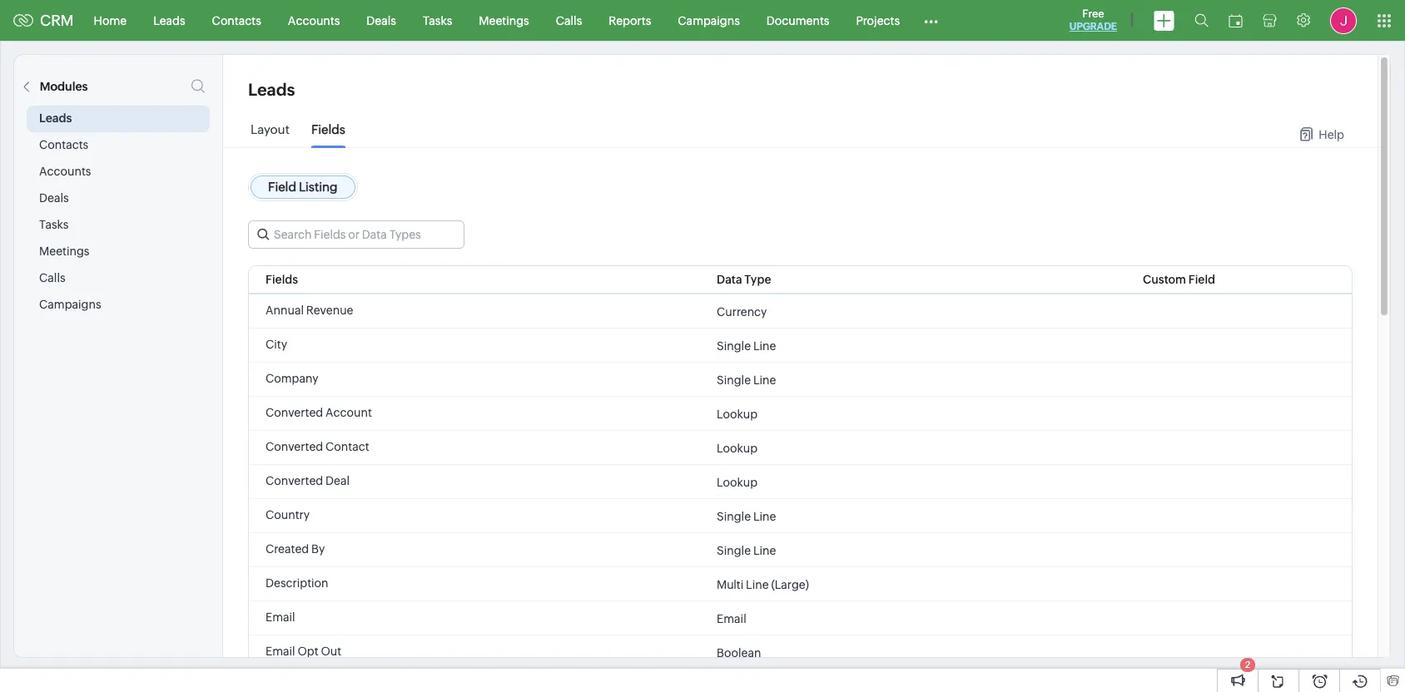 Task type: locate. For each thing, give the bounding box(es) containing it.
meetings
[[479, 14, 529, 27], [39, 245, 89, 258]]

line for company
[[754, 374, 776, 387]]

single
[[717, 339, 751, 353], [717, 374, 751, 387], [717, 510, 751, 523], [717, 544, 751, 558]]

0 horizontal spatial meetings
[[39, 245, 89, 258]]

leads right home
[[153, 14, 185, 27]]

converted contact
[[266, 441, 369, 454]]

converted for converted contact
[[266, 441, 323, 454]]

2 horizontal spatial leads
[[248, 80, 295, 99]]

annual revenue
[[266, 304, 354, 317]]

search image
[[1195, 13, 1209, 27]]

converted for converted deal
[[266, 475, 323, 488]]

modules
[[40, 80, 88, 93]]

leads down modules
[[39, 112, 72, 125]]

1 vertical spatial converted
[[266, 441, 323, 454]]

2 lookup from the top
[[717, 442, 758, 455]]

contacts
[[212, 14, 261, 27], [39, 138, 88, 152]]

revenue
[[306, 304, 354, 317]]

single for created by
[[717, 544, 751, 558]]

lookup for converted deal
[[717, 476, 758, 489]]

contacts down modules
[[39, 138, 88, 152]]

1 vertical spatial fields
[[266, 273, 298, 286]]

2 vertical spatial leads
[[39, 112, 72, 125]]

accounts inside "link"
[[288, 14, 340, 27]]

1 vertical spatial tasks
[[39, 218, 69, 232]]

1 horizontal spatial leads
[[153, 14, 185, 27]]

tasks
[[423, 14, 452, 27], [39, 218, 69, 232]]

single for country
[[717, 510, 751, 523]]

fields
[[311, 122, 346, 137], [266, 273, 298, 286]]

annual
[[266, 304, 304, 317]]

create menu element
[[1144, 0, 1185, 40]]

converted up country
[[266, 475, 323, 488]]

reports
[[609, 14, 651, 27]]

0 vertical spatial meetings
[[479, 14, 529, 27]]

1 vertical spatial campaigns
[[39, 298, 101, 311]]

3 single from the top
[[717, 510, 751, 523]]

0 vertical spatial tasks
[[423, 14, 452, 27]]

created by
[[266, 543, 325, 556]]

1 vertical spatial contacts
[[39, 138, 88, 152]]

1 horizontal spatial tasks
[[423, 14, 452, 27]]

campaigns
[[678, 14, 740, 27], [39, 298, 101, 311]]

Other Modules field
[[914, 7, 949, 34]]

1 horizontal spatial contacts
[[212, 14, 261, 27]]

3 converted from the top
[[266, 475, 323, 488]]

lookup
[[717, 408, 758, 421], [717, 442, 758, 455], [717, 476, 758, 489]]

data
[[717, 273, 743, 286]]

contacts right 'leads' link
[[212, 14, 261, 27]]

0 vertical spatial accounts
[[288, 14, 340, 27]]

deals
[[367, 14, 396, 27], [39, 192, 69, 205]]

0 horizontal spatial tasks
[[39, 218, 69, 232]]

4 single from the top
[[717, 544, 751, 558]]

single for city
[[717, 339, 751, 353]]

deals link
[[353, 0, 410, 40]]

layout link
[[251, 122, 290, 149]]

free
[[1083, 7, 1105, 20]]

0 horizontal spatial campaigns
[[39, 298, 101, 311]]

converted deal
[[266, 475, 350, 488]]

field
[[1189, 273, 1216, 286]]

created
[[266, 543, 309, 556]]

calls
[[556, 14, 582, 27], [39, 271, 65, 285]]

4 single line from the top
[[717, 544, 776, 558]]

Search Fields or Data Types text field
[[249, 222, 464, 248]]

calls link
[[543, 0, 596, 40]]

1 vertical spatial meetings
[[39, 245, 89, 258]]

1 vertical spatial lookup
[[717, 442, 758, 455]]

email
[[266, 611, 295, 625], [717, 613, 747, 626], [266, 645, 295, 659]]

2 converted from the top
[[266, 441, 323, 454]]

2
[[1246, 660, 1251, 670]]

type
[[745, 273, 772, 286]]

leads up layout
[[248, 80, 295, 99]]

2 vertical spatial lookup
[[717, 476, 758, 489]]

fields up the annual
[[266, 273, 298, 286]]

create menu image
[[1154, 10, 1175, 30]]

opt
[[298, 645, 319, 659]]

contacts link
[[199, 0, 275, 40]]

0 vertical spatial campaigns
[[678, 14, 740, 27]]

documents
[[767, 14, 830, 27]]

0 horizontal spatial fields
[[266, 273, 298, 286]]

contact
[[326, 441, 369, 454]]

1 single line from the top
[[717, 339, 776, 353]]

2 single line from the top
[[717, 374, 776, 387]]

email down multi
[[717, 613, 747, 626]]

0 horizontal spatial leads
[[39, 112, 72, 125]]

fields right layout
[[311, 122, 346, 137]]

line
[[754, 339, 776, 353], [754, 374, 776, 387], [754, 510, 776, 523], [754, 544, 776, 558], [746, 578, 769, 592]]

2 single from the top
[[717, 374, 751, 387]]

reports link
[[596, 0, 665, 40]]

0 vertical spatial deals
[[367, 14, 396, 27]]

1 converted from the top
[[266, 406, 323, 420]]

upgrade
[[1070, 21, 1118, 32]]

0 vertical spatial converted
[[266, 406, 323, 420]]

converted
[[266, 406, 323, 420], [266, 441, 323, 454], [266, 475, 323, 488]]

converted down company
[[266, 406, 323, 420]]

1 horizontal spatial fields
[[311, 122, 346, 137]]

1 horizontal spatial calls
[[556, 14, 582, 27]]

line for country
[[754, 510, 776, 523]]

0 vertical spatial lookup
[[717, 408, 758, 421]]

1 horizontal spatial meetings
[[479, 14, 529, 27]]

email down description
[[266, 611, 295, 625]]

data type
[[717, 273, 772, 286]]

tasks link
[[410, 0, 466, 40]]

0 horizontal spatial accounts
[[39, 165, 91, 178]]

line for description
[[746, 578, 769, 592]]

0 horizontal spatial deals
[[39, 192, 69, 205]]

1 horizontal spatial accounts
[[288, 14, 340, 27]]

1 vertical spatial calls
[[39, 271, 65, 285]]

lookup for converted account
[[717, 408, 758, 421]]

email opt out
[[266, 645, 342, 659]]

2 vertical spatial converted
[[266, 475, 323, 488]]

3 lookup from the top
[[717, 476, 758, 489]]

leads
[[153, 14, 185, 27], [248, 80, 295, 99], [39, 112, 72, 125]]

accounts
[[288, 14, 340, 27], [39, 165, 91, 178]]

free upgrade
[[1070, 7, 1118, 32]]

1 single from the top
[[717, 339, 751, 353]]

1 vertical spatial leads
[[248, 80, 295, 99]]

0 vertical spatial contacts
[[212, 14, 261, 27]]

3 single line from the top
[[717, 510, 776, 523]]

1 lookup from the top
[[717, 408, 758, 421]]

documents link
[[754, 0, 843, 40]]

converted up converted deal
[[266, 441, 323, 454]]

single line
[[717, 339, 776, 353], [717, 374, 776, 387], [717, 510, 776, 523], [717, 544, 776, 558]]



Task type: describe. For each thing, give the bounding box(es) containing it.
help
[[1319, 128, 1345, 141]]

leads link
[[140, 0, 199, 40]]

home
[[94, 14, 127, 27]]

layout
[[251, 122, 290, 137]]

by
[[311, 543, 325, 556]]

single for company
[[717, 374, 751, 387]]

calendar image
[[1229, 14, 1243, 27]]

multi line (large)
[[717, 578, 809, 592]]

1 vertical spatial deals
[[39, 192, 69, 205]]

1 horizontal spatial campaigns
[[678, 14, 740, 27]]

0 vertical spatial calls
[[556, 14, 582, 27]]

campaigns link
[[665, 0, 754, 40]]

city
[[266, 338, 287, 351]]

company
[[266, 372, 319, 386]]

account
[[326, 406, 372, 420]]

email left opt
[[266, 645, 295, 659]]

0 horizontal spatial calls
[[39, 271, 65, 285]]

projects link
[[843, 0, 914, 40]]

crm link
[[13, 12, 74, 29]]

crm
[[40, 12, 74, 29]]

boolean
[[717, 647, 762, 660]]

fields link
[[311, 122, 346, 149]]

meetings link
[[466, 0, 543, 40]]

tasks inside "link"
[[423, 14, 452, 27]]

currency
[[717, 305, 767, 319]]

single line for company
[[717, 374, 776, 387]]

search element
[[1185, 0, 1219, 41]]

line for created by
[[754, 544, 776, 558]]

projects
[[857, 14, 900, 27]]

(large)
[[772, 578, 809, 592]]

multi
[[717, 578, 744, 592]]

1 horizontal spatial deals
[[367, 14, 396, 27]]

converted for converted account
[[266, 406, 323, 420]]

out
[[321, 645, 342, 659]]

0 vertical spatial fields
[[311, 122, 346, 137]]

country
[[266, 509, 310, 522]]

home link
[[80, 0, 140, 40]]

lookup for converted contact
[[717, 442, 758, 455]]

converted account
[[266, 406, 372, 420]]

deal
[[326, 475, 350, 488]]

0 horizontal spatial contacts
[[39, 138, 88, 152]]

profile element
[[1321, 0, 1367, 40]]

accounts link
[[275, 0, 353, 40]]

single line for country
[[717, 510, 776, 523]]

0 vertical spatial leads
[[153, 14, 185, 27]]

single line for created by
[[717, 544, 776, 558]]

1 vertical spatial accounts
[[39, 165, 91, 178]]

custom field
[[1143, 273, 1216, 286]]

single line for city
[[717, 339, 776, 353]]

line for city
[[754, 339, 776, 353]]

description
[[266, 577, 329, 590]]

profile image
[[1331, 7, 1357, 34]]

custom
[[1143, 273, 1187, 286]]



Task type: vqa. For each thing, say whether or not it's contained in the screenshot.
"SEARCH" TEXT FIELD
no



